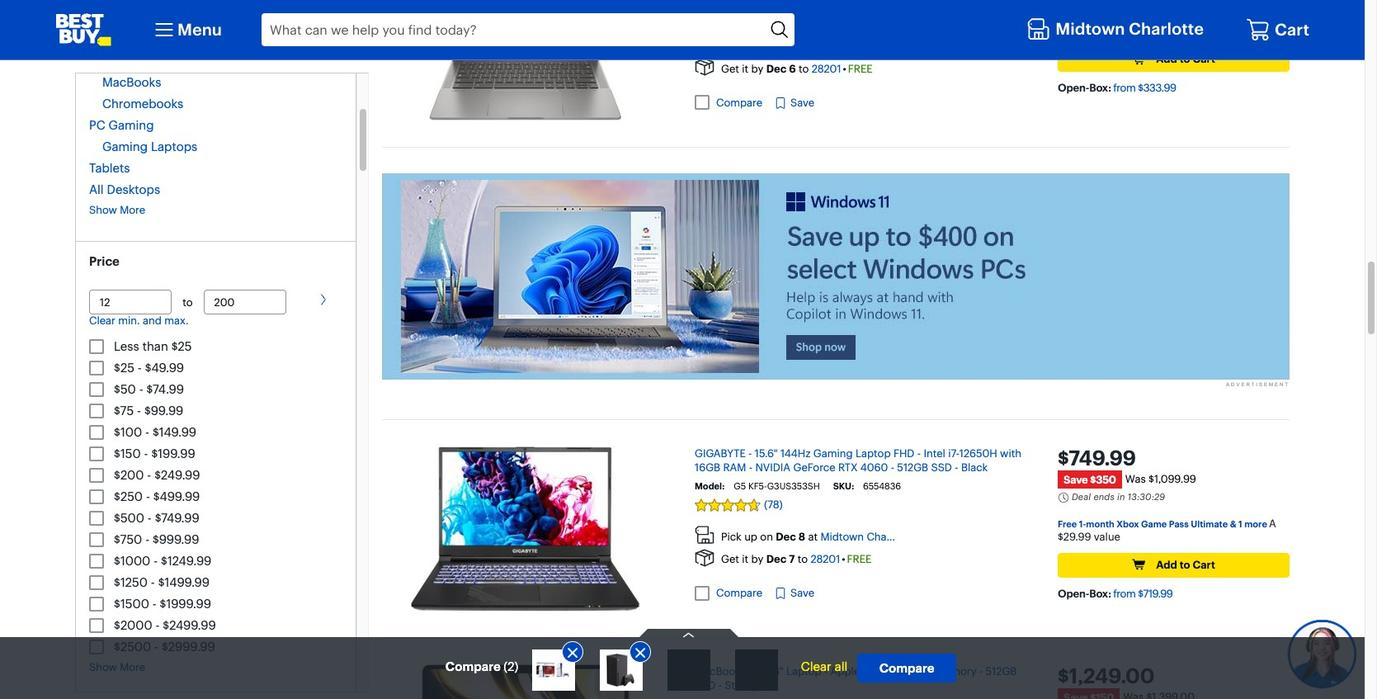 Task type: vqa. For each thing, say whether or not it's contained in the screenshot.
Pick to the bottom
yes



Task type: describe. For each thing, give the bounding box(es) containing it.
from $719.99
[[1114, 587, 1173, 600]]

$2500 - $2999.99 link
[[114, 639, 215, 655]]

$149.99
[[153, 424, 197, 440]]

fhd
[[894, 446, 915, 460]]

$1250 - $1499.99 checkbox
[[89, 575, 104, 590]]

Maximum Price text field
[[204, 289, 286, 314]]

show inside button
[[89, 660, 117, 674]]

macbooks link
[[102, 74, 161, 90]]

get for get it by dec 6 to 28201 • free
[[722, 62, 740, 75]]

by for dec 6
[[752, 62, 764, 75]]

show inside 'pc gaming gaming laptops tablets all desktops show more'
[[89, 203, 117, 216]]

show less compare details image
[[683, 629, 695, 641]]

apply price range image
[[317, 293, 330, 306]]

$150 - $199.99 link
[[114, 446, 195, 462]]

min.
[[118, 313, 140, 326]]

)
[[515, 659, 519, 674]]

$500
[[114, 510, 144, 526]]

$750 - $999.99 link
[[114, 532, 199, 547]]

by for dec 7
[[752, 553, 764, 566]]

free for 1
[[1058, 518, 1078, 530]]

Type to search. Navigate forward to hear suggestions text field
[[262, 13, 767, 46]]

desktops
[[107, 182, 160, 197]]

- right the $200
[[147, 467, 151, 483]]

(65)
[[764, 7, 784, 20]]

compared items element
[[532, 641, 795, 691]]

dec for dec
[[767, 553, 787, 566]]

it for dec 7
[[742, 553, 749, 566]]

$2500
[[114, 639, 151, 655]]

value inside free 6-month security software & 2 more a $ 29.99 value
[[1058, 24, 1085, 37]]

$2000
[[114, 618, 152, 633]]

1 vertical spatial gaming
[[102, 139, 148, 154]]

$75 - $99.99
[[114, 403, 183, 419]]

$1500 - $1999.99 checkbox
[[89, 597, 104, 612]]

cart icon image
[[1247, 17, 1271, 42]]

free 6-month security software & 2 more a $ 29.99 value
[[1058, 11, 1281, 37]]

$2500 - $2999.99
[[114, 639, 215, 655]]

- right $750
[[145, 532, 150, 547]]

gaming inside gigabyte - 15.6" 144hz gaming laptop fhd - intel i7-12650h with 16gb ram - nvidia geforce rtx 4060 - 512gb ssd - black
[[814, 446, 853, 460]]

pick up on dec 8 at midtown charlotte
[[722, 530, 914, 543]]

$250
[[114, 489, 143, 504]]

4060
[[861, 460, 889, 474]]

rtx
[[839, 460, 858, 474]]

$74.99
[[147, 381, 184, 397]]

charlotte for pick up in 1 hour at midtown charlotte
[[865, 39, 911, 52]]

show more
[[89, 660, 145, 674]]

pick up in 1 hour at midtown charlotte
[[722, 39, 911, 52]]

up for in
[[745, 39, 758, 52]]

1 vertical spatial value
[[1095, 530, 1121, 543]]

clear min. and max.
[[89, 313, 189, 326]]

best buy help human beacon image
[[1287, 619, 1358, 689]]

save $350
[[1064, 473, 1117, 486]]

144hz
[[781, 446, 811, 460]]

on
[[761, 530, 773, 543]]

$250 - $499.99
[[114, 489, 200, 504]]

$2500 - $2999.99 checkbox
[[89, 640, 104, 655]]

$100 - $149.99 checkbox
[[89, 425, 104, 440]]

$350
[[1091, 473, 1117, 486]]

g5 kf5-g3us353sh
[[734, 480, 820, 492]]

13.6"
[[761, 664, 784, 678]]

$50 - $74.99
[[114, 381, 184, 397]]

m2
[[863, 664, 878, 678]]

ssd inside gigabyte - 15.6" 144hz gaming laptop fhd - intel i7-12650h with 16gb ram - nvidia geforce rtx 4060 - 512gb ssd - black
[[932, 460, 953, 474]]

- left all on the right bottom of the page
[[825, 664, 828, 678]]

Less than $25 checkbox
[[89, 339, 104, 354]]

- right $500
[[148, 510, 152, 526]]

memory
[[936, 664, 977, 678]]

game
[[1142, 518, 1168, 530]]

software
[[1157, 12, 1195, 24]]

more inside show more button
[[120, 660, 145, 674]]

less than $25
[[114, 339, 192, 354]]

28201 for dec 8
[[811, 553, 841, 566]]

8
[[799, 530, 806, 543]]

15.6"
[[755, 446, 778, 460]]

$150 - $199.99 checkbox
[[89, 447, 104, 462]]

menu
[[177, 19, 222, 40]]

than
[[143, 339, 168, 354]]

chromebooks
[[102, 96, 184, 111]]

1 vertical spatial dec
[[776, 530, 797, 543]]

midtown inside dropdown button
[[1056, 18, 1126, 38]]

(78) link
[[695, 498, 1032, 512]]

$25 - $49.99 checkbox
[[89, 361, 104, 376]]

28201 for 1 hour
[[812, 62, 842, 75]]

- right $1250
[[151, 575, 155, 590]]

$200 - $249.99 checkbox
[[89, 468, 104, 483]]

30
[[1140, 491, 1152, 503]]

microsoft - xbox series x 1tb console - black image
[[604, 654, 637, 687]]

$1250
[[114, 575, 148, 590]]

compare down on
[[717, 586, 763, 599]]

2 show more button from the top
[[89, 660, 145, 674]]

- right $250
[[146, 489, 150, 504]]

and
[[143, 313, 162, 326]]

13
[[1128, 491, 1138, 503]]

ram
[[724, 460, 747, 474]]

$1500
[[114, 596, 149, 612]]

$200 - $249.99
[[114, 467, 200, 483]]

- right $50
[[139, 381, 143, 397]]

with
[[1001, 446, 1022, 460]]

add to cart button for open-box: from $719.99
[[1058, 553, 1290, 578]]

gigabyte - 15.6" 144hz gaming laptop fhd - intel i7-12650h with 16gb ram - nvidia geforce rtx 4060 - 512gb ssd - black link
[[695, 446, 1022, 474]]

geforce
[[794, 460, 836, 474]]

$1000 - $1249.99 checkbox
[[89, 554, 104, 569]]

6
[[789, 62, 796, 75]]

from $333.99
[[1114, 81, 1177, 94]]

it for dec 6
[[742, 62, 749, 75]]

month for a
[[1089, 12, 1117, 24]]

charlotte for pick up on dec 8 at midtown charlotte
[[867, 530, 914, 543]]

i7-
[[949, 446, 960, 460]]

12650h
[[960, 446, 998, 460]]

- right $150 on the bottom left
[[144, 446, 148, 462]]

was
[[1126, 472, 1146, 486]]

$500 - $749.99 checkbox
[[89, 511, 104, 526]]

1 compare checkbox from the top
[[695, 95, 710, 110]]

(65) link
[[695, 7, 1032, 21]]

bestbuy.com image
[[55, 13, 111, 46]]

at for dec 8
[[809, 530, 818, 543]]

midtown charlotte button
[[821, 530, 914, 543]]

open-box: from $333.99
[[1058, 81, 1177, 94]]

chip
[[881, 664, 903, 678]]

clear all
[[801, 659, 848, 674]]

1-
[[1080, 518, 1087, 530]]

remove from compare tray image for sony - playstation 5 slim console – marvel's spider-man 2 bundle (full game download included) - white icon
[[565, 645, 581, 661]]

get for get it by dec 7 to 28201 • free
[[722, 553, 740, 566]]

$1250 - $1499.99 link
[[114, 575, 210, 590]]

menu button
[[151, 17, 222, 43]]

macbook air 13.6" laptop - apple m2 chip - 8gb memory - 512gb ssd - starlight - front_zoom image
[[402, 664, 649, 699]]

ultimate
[[1191, 518, 1229, 530]]

ssd inside macbook air 13.6" laptop - apple m2 chip - 8gb memory - 512gb ssd - starlight
[[695, 678, 716, 692]]

save for the save button for second the "compare" checkbox from the top of the page
[[791, 586, 815, 600]]

- down $2000 - $2499.99 link
[[154, 639, 159, 655]]

$ inside a $
[[1058, 530, 1064, 543]]

- right $75 at the left bottom of page
[[137, 403, 141, 419]]

1 show more button from the top
[[89, 203, 145, 217]]

- down $1500 - $1999.99 link on the bottom left of the page
[[156, 618, 160, 633]]

- right the $100
[[145, 424, 149, 440]]

to down a $
[[1180, 558, 1191, 571]]

all desktops link
[[89, 182, 160, 197]]

$500 - $749.99 link
[[114, 510, 200, 526]]

advertisement
[[1227, 382, 1290, 387]]

512gb inside macbook air 13.6" laptop - apple m2 chip - 8gb memory - 512gb ssd - starlight
[[986, 664, 1017, 678]]

pick for pick up on dec 8 at midtown charlotte
[[722, 530, 742, 543]]

0 horizontal spatial $749.99
[[155, 510, 200, 526]]

$1500 - $1999.99 link
[[114, 596, 211, 612]]

$1999.99
[[160, 596, 211, 612]]

less than $25 link
[[114, 339, 192, 354]]

compare left (
[[446, 659, 501, 674]]

1 vertical spatial $25
[[114, 360, 134, 376]]

$1000 - $1249.99 link
[[114, 553, 212, 569]]

- left 15.6"
[[749, 446, 752, 460]]

nvidia
[[756, 460, 791, 474]]

free for a
[[1058, 12, 1078, 24]]

macbook air 13.6" laptop - apple m2 chip - 8gb memory - 512gb ssd - starlight
[[695, 664, 1017, 692]]

compare tray element
[[0, 629, 1378, 699]]

$2000 - $2499.99 checkbox
[[89, 618, 104, 633]]

$50
[[114, 381, 136, 397]]

16gb
[[695, 460, 721, 474]]

$150 - $199.99
[[114, 446, 195, 462]]

- right fhd
[[918, 446, 921, 460]]

0 vertical spatial $749.99
[[1058, 446, 1137, 470]]

2 inside free 6-month security software & 2 more a $ 29.99 value
[[1206, 12, 1211, 24]]

(
[[504, 659, 508, 674]]

- right memory
[[980, 664, 983, 678]]



Task type: locate. For each thing, give the bounding box(es) containing it.
in left hour
[[761, 39, 770, 52]]

save button for second the "compare" checkbox from the top of the page
[[774, 585, 815, 602]]

more inside free 6-month security software & 2 more a $ 29.99 value
[[1213, 12, 1236, 24]]

add to cart button down a $
[[1058, 553, 1290, 578]]

6-
[[1080, 12, 1089, 24]]

compare link
[[858, 654, 957, 683]]

1 vertical spatial &
[[1231, 518, 1237, 530]]

1 add from the top
[[1157, 52, 1178, 65]]

free down pick up in 1 hour at midtown charlotte
[[849, 62, 873, 75]]

0 horizontal spatial clear
[[89, 313, 116, 326]]

save down get it by dec 7 to 28201 • free
[[791, 586, 815, 600]]

: down was
[[1138, 491, 1140, 503]]

1 show from the top
[[89, 203, 117, 216]]

1 open- from the top
[[1058, 81, 1090, 94]]

$999.99
[[153, 532, 199, 547]]

more right ultimate
[[1245, 518, 1268, 530]]

laptop up 4060
[[856, 446, 891, 460]]

$75 - $99.99 checkbox
[[89, 404, 104, 419]]

2 : from the left
[[1152, 491, 1155, 503]]

0 horizontal spatial in
[[761, 39, 770, 52]]

at for 1 hour
[[806, 39, 815, 52]]

a inside a $
[[1270, 517, 1277, 530]]

0 vertical spatial $25
[[172, 339, 192, 354]]

save button down 6
[[774, 95, 815, 111]]

show
[[89, 203, 117, 216], [89, 660, 117, 674]]

1 vertical spatial it
[[742, 553, 749, 566]]

2 box: from the top
[[1090, 587, 1112, 600]]

- left 8gb
[[906, 664, 909, 678]]

cart inside cart link
[[1275, 19, 1310, 40]]

1 horizontal spatial a
[[1270, 517, 1277, 530]]

$100 - $149.99
[[114, 424, 197, 440]]

value left security
[[1058, 24, 1085, 37]]

- down fhd
[[891, 460, 895, 474]]

box:
[[1090, 81, 1112, 94], [1090, 587, 1112, 600]]

gaming up tablets link
[[102, 139, 148, 154]]

0 vertical spatial $
[[1247, 11, 1253, 24]]

2 vertical spatial dec
[[767, 553, 787, 566]]

0 vertical spatial laptop
[[856, 446, 891, 460]]

pc
[[89, 117, 105, 133]]

to right 7
[[798, 553, 808, 566]]

remove from compare tray image for microsoft - xbox series x 1tb console - black image
[[632, 645, 649, 661]]

$2000 - $2499.99
[[114, 618, 216, 633]]

$500 - $749.99
[[114, 510, 200, 526]]

free for get it by dec 7 to 28201 • free
[[848, 553, 872, 566]]

a right ultimate
[[1270, 517, 1277, 530]]

dec left "8"
[[776, 530, 797, 543]]

0 vertical spatial up
[[745, 39, 758, 52]]

0 vertical spatial 512gb
[[898, 460, 929, 474]]

gigabyte
[[695, 446, 746, 460]]

free down midtown charlotte button
[[848, 553, 872, 566]]

save up deal
[[1064, 473, 1088, 486]]

0 horizontal spatial more
[[1213, 12, 1236, 24]]

month
[[1089, 12, 1117, 24], [1087, 518, 1115, 530]]

$99.99
[[144, 403, 183, 419]]

charlotte inside dropdown button
[[1129, 18, 1205, 38]]

month left security
[[1089, 12, 1117, 24]]

0 vertical spatial box:
[[1090, 81, 1112, 94]]

add to cart button for open-box: from $333.99
[[1058, 47, 1290, 72]]

- down the i7-
[[955, 460, 959, 474]]

get left 6
[[722, 62, 740, 75]]

in
[[761, 39, 770, 52], [1118, 491, 1126, 503]]

1 vertical spatial •
[[842, 553, 846, 566]]

0 vertical spatial 1
[[773, 39, 777, 52]]

1 remove from compare tray image from the left
[[565, 645, 581, 661]]

ssd down intel at the right bottom of the page
[[932, 460, 953, 474]]

1 vertical spatial 2
[[508, 659, 515, 674]]

sku:
[[834, 480, 855, 492]]

2 add to cart from the top
[[1157, 558, 1216, 571]]

0 horizontal spatial ssd
[[695, 678, 716, 692]]

0 vertical spatial save
[[791, 96, 815, 109]]

black
[[962, 460, 988, 474]]

1 horizontal spatial laptop
[[856, 446, 891, 460]]

- down $1250 - $1499.99
[[152, 596, 157, 612]]

midtown for pick up in 1 hour at midtown charlotte
[[818, 39, 862, 52]]

get left 7
[[722, 553, 740, 566]]

- down macbook
[[719, 678, 722, 692]]

• for get it by dec 6 to 28201 • free
[[843, 62, 847, 75]]

chromebooks link
[[102, 96, 184, 111]]

ssd down macbook
[[695, 678, 716, 692]]

0 horizontal spatial :
[[1138, 491, 1140, 503]]

1 add to cart button from the top
[[1058, 47, 1290, 72]]

up left hour
[[745, 39, 758, 52]]

box: for from $719.99
[[1090, 587, 1112, 600]]

month for 1
[[1087, 518, 1115, 530]]

1 vertical spatial free
[[1058, 518, 1078, 530]]

to up the max.
[[183, 295, 193, 308]]

month inside free 6-month security software & 2 more a $ 29.99 value
[[1089, 12, 1117, 24]]

1 vertical spatial pick
[[722, 530, 742, 543]]

free for get it by dec 6 to 28201 • free
[[849, 62, 873, 75]]

1 get from the top
[[722, 62, 740, 75]]

laptop inside gigabyte - 15.6" 144hz gaming laptop fhd - intel i7-12650h with 16gb ram - nvidia geforce rtx 4060 - 512gb ssd - black
[[856, 446, 891, 460]]

1 by from the top
[[752, 62, 764, 75]]

in for up
[[761, 39, 770, 52]]

$750
[[114, 532, 142, 547]]

1 vertical spatial midtown
[[818, 39, 862, 52]]

1 up from the top
[[745, 39, 758, 52]]

at right "8"
[[809, 530, 818, 543]]

0 horizontal spatial laptop
[[787, 664, 822, 678]]

0 vertical spatial it
[[742, 62, 749, 75]]

2 show from the top
[[89, 660, 117, 674]]

intel
[[924, 446, 946, 460]]

clear for clear min. and max.
[[89, 313, 116, 326]]

1 vertical spatial in
[[1118, 491, 1126, 503]]

2 it from the top
[[742, 553, 749, 566]]

1
[[773, 39, 777, 52], [1239, 518, 1243, 530]]

hour
[[779, 39, 803, 52]]

1 vertical spatial 29.99
[[1064, 530, 1092, 543]]

1 horizontal spatial 29.99
[[1253, 11, 1281, 24]]

1 horizontal spatial 512gb
[[986, 664, 1017, 678]]

2 vertical spatial gaming
[[814, 446, 853, 460]]

laptop inside macbook air 13.6" laptop - apple m2 chip - 8gb memory - 512gb ssd - starlight
[[787, 664, 822, 678]]

more inside 'pc gaming gaming laptops tablets all desktops show more'
[[120, 203, 145, 216]]

1 pick from the top
[[722, 39, 742, 52]]

Compare checkbox
[[695, 95, 710, 110], [695, 586, 710, 601]]

at right hour
[[806, 39, 815, 52]]

1 add to cart from the top
[[1157, 52, 1216, 65]]

1 left hour
[[773, 39, 777, 52]]

show more button down all desktops link
[[89, 203, 145, 217]]

a $
[[1058, 517, 1277, 543]]

0 vertical spatial free
[[1058, 12, 1078, 24]]

a left the cart icon
[[1237, 11, 1245, 24]]

clear left min.
[[89, 313, 116, 326]]

2 add from the top
[[1157, 558, 1178, 571]]

0 vertical spatial more
[[1213, 12, 1236, 24]]

show more button down $2500
[[89, 660, 145, 674]]

0 horizontal spatial $
[[1058, 530, 1064, 543]]

2 up from the top
[[745, 530, 758, 543]]

1 : from the left
[[1138, 491, 1140, 503]]

add to cart down free 6-month security software & 2 more a $ 29.99 value
[[1157, 52, 1216, 65]]

1 vertical spatial box:
[[1090, 587, 1112, 600]]

starlight
[[725, 678, 768, 692]]

0 vertical spatial charlotte
[[1129, 18, 1205, 38]]

clear for clear all
[[801, 659, 832, 674]]

0 vertical spatial value
[[1058, 24, 1085, 37]]

free left 6-
[[1058, 12, 1078, 24]]

0 horizontal spatial 29.99
[[1064, 530, 1092, 543]]

28201 button down the pick up on dec 8 at midtown charlotte at the right bottom of page
[[811, 553, 841, 566]]

29.99 inside free 6-month security software & 2 more a $ 29.99 value
[[1253, 11, 1281, 24]]

free
[[849, 62, 873, 75], [848, 553, 872, 566]]

0 vertical spatial open-
[[1058, 81, 1090, 94]]

gaming down "chromebooks"
[[109, 117, 154, 133]]

month down ends
[[1087, 518, 1115, 530]]

add for open-box: from $333.99
[[1157, 52, 1178, 65]]

- up $50 - $74.99
[[138, 360, 142, 376]]

1 vertical spatial laptop
[[787, 664, 822, 678]]

$ inside free 6-month security software & 2 more a $ 29.99 value
[[1247, 11, 1253, 24]]

0 horizontal spatial value
[[1058, 24, 1085, 37]]

1 vertical spatial clear
[[801, 659, 832, 674]]

open- down 6-
[[1058, 81, 1090, 94]]

in for ends
[[1118, 491, 1126, 503]]

by down on
[[752, 553, 764, 566]]

a
[[1237, 11, 1245, 24], [1270, 517, 1277, 530]]

0 vertical spatial show
[[89, 203, 117, 216]]

0 vertical spatial cart
[[1275, 19, 1310, 40]]

0 vertical spatial 2
[[1206, 12, 1211, 24]]

1 horizontal spatial $749.99
[[1058, 446, 1137, 470]]

0 vertical spatial midtown
[[1056, 18, 1126, 38]]

dec left 7
[[767, 553, 787, 566]]

0 vertical spatial ssd
[[932, 460, 953, 474]]

$249.99
[[154, 467, 200, 483]]

- down $750 - $999.99
[[154, 553, 158, 569]]

1 vertical spatial show
[[89, 660, 117, 674]]

1 vertical spatial $749.99
[[155, 510, 200, 526]]

free left 1-
[[1058, 518, 1078, 530]]

0 vertical spatial compare checkbox
[[695, 95, 710, 110]]

air
[[744, 664, 758, 678]]

clear inside clear min. and max. button
[[89, 313, 116, 326]]

box: for from $333.99
[[1090, 81, 1112, 94]]

clear left all on the right bottom of the page
[[801, 659, 832, 674]]

gaming
[[109, 117, 154, 133], [102, 139, 148, 154], [814, 446, 853, 460]]

cart link
[[1247, 17, 1310, 42]]

value right 1-
[[1095, 530, 1121, 543]]

add to cart button
[[1058, 47, 1290, 72], [1058, 553, 1290, 578]]

$25 - $49.99 link
[[114, 360, 184, 376]]

1 free from the top
[[1058, 12, 1078, 24]]

add to cart for from $333.99
[[1157, 52, 1216, 65]]

clear inside compare tray element
[[801, 659, 832, 674]]

1 save button from the top
[[774, 95, 815, 111]]

more
[[1213, 12, 1236, 24], [1245, 518, 1268, 530]]

1 vertical spatial more
[[120, 660, 145, 674]]

dec left 6
[[767, 62, 787, 75]]

open-box: from $719.99
[[1058, 587, 1173, 600]]

1 vertical spatial up
[[745, 530, 758, 543]]

by left 6
[[752, 62, 764, 75]]

0 vertical spatial more
[[120, 203, 145, 216]]

$2499.99
[[163, 618, 216, 633]]

pass
[[1170, 518, 1189, 530]]

save button for second the "compare" checkbox from the bottom of the page
[[774, 95, 815, 111]]

0 vertical spatial save button
[[774, 95, 815, 111]]

0 vertical spatial by
[[752, 62, 764, 75]]

512gb down fhd
[[898, 460, 929, 474]]

gaming up rtx
[[814, 446, 853, 460]]

add to cart button down free 6-month security software & 2 more a $ 29.99 value
[[1058, 47, 1290, 72]]

1 vertical spatial add
[[1157, 558, 1178, 571]]

a inside free 6-month security software & 2 more a $ 29.99 value
[[1237, 11, 1245, 24]]

512gb inside gigabyte - 15.6" 144hz gaming laptop fhd - intel i7-12650h with 16gb ram - nvidia geforce rtx 4060 - 512gb ssd - black
[[898, 460, 929, 474]]

to right 6
[[799, 62, 809, 75]]

macbook
[[695, 664, 741, 678]]

0 horizontal spatial &
[[1197, 12, 1203, 24]]

midtown down (65) link
[[818, 39, 862, 52]]

0 horizontal spatial 2
[[508, 659, 515, 674]]

0 horizontal spatial remove from compare tray image
[[565, 645, 581, 661]]

open- for open-box: from $333.99
[[1058, 81, 1090, 94]]

Minimum Price text field
[[89, 289, 172, 314]]

$1000
[[114, 553, 150, 569]]

$1499.99
[[158, 575, 210, 590]]

up for on
[[745, 530, 758, 543]]

:
[[1138, 491, 1140, 503], [1152, 491, 1155, 503]]

2 remove from compare tray image from the left
[[632, 645, 649, 661]]

2 compare checkbox from the top
[[695, 586, 710, 601]]

2 add to cart button from the top
[[1058, 553, 1290, 578]]

add down free 6-month security software & 2 more a $ 29.99 value
[[1157, 52, 1178, 65]]

1 vertical spatial month
[[1087, 518, 1115, 530]]

save down get it by dec 6 to 28201 • free
[[791, 96, 815, 109]]

advertisement region
[[382, 173, 1290, 380]]

dec
[[767, 62, 787, 75], [776, 530, 797, 543], [767, 553, 787, 566]]

2 by from the top
[[752, 553, 764, 566]]

cart for from $333.99
[[1193, 52, 1216, 65]]

to down free 6-month security software & 2 more a $ 29.99 value
[[1180, 52, 1191, 65]]

add down a $
[[1157, 558, 1178, 571]]

2 left sony - playstation 5 slim console – marvel's spider-man 2 bundle (full game download included) - white icon
[[508, 659, 515, 674]]

$1249.99
[[161, 553, 212, 569]]

0 vertical spatial a
[[1237, 11, 1245, 24]]

add to cart down a $
[[1157, 558, 1216, 571]]

add to cart for from $719.99
[[1157, 558, 1216, 571]]

• down midtown charlotte button
[[842, 553, 846, 566]]

pick for pick up in 1 hour at midtown charlotte
[[722, 39, 742, 52]]

2 right software
[[1206, 12, 1211, 24]]

1 vertical spatial free
[[848, 553, 872, 566]]

midtown for pick up on dec 8 at midtown charlotte
[[821, 530, 864, 543]]

0 vertical spatial in
[[761, 39, 770, 52]]

1 horizontal spatial remove from compare tray image
[[632, 645, 649, 661]]

save
[[791, 96, 815, 109], [1064, 473, 1088, 486], [791, 586, 815, 600]]

$750 - $999.99 checkbox
[[89, 533, 104, 547]]

$50 - $74.99 checkbox
[[89, 382, 104, 397]]

0 vertical spatial get
[[722, 62, 740, 75]]

$75
[[114, 403, 134, 419]]

midtown charlotte
[[1056, 18, 1205, 38]]

8gb
[[912, 664, 933, 678]]

$2999.99
[[162, 639, 215, 655]]

cart for from $719.99
[[1193, 558, 1216, 571]]

more down 'desktops'
[[120, 203, 145, 216]]

2 pick from the top
[[722, 530, 742, 543]]

1 vertical spatial more
[[1245, 518, 1268, 530]]

cart right the cart icon
[[1275, 19, 1310, 40]]

2 open- from the top
[[1058, 587, 1090, 600]]

more down $2500
[[120, 660, 145, 674]]

& right software
[[1197, 12, 1203, 24]]

macbooks chromebooks
[[102, 74, 184, 111]]

1 vertical spatial get
[[722, 553, 740, 566]]

1 horizontal spatial in
[[1118, 491, 1126, 503]]

1 horizontal spatial 1
[[1239, 518, 1243, 530]]

1 vertical spatial $
[[1058, 530, 1064, 543]]

1 vertical spatial save
[[1064, 473, 1088, 486]]

2 more from the top
[[120, 660, 145, 674]]

2 save button from the top
[[774, 585, 815, 602]]

7
[[789, 553, 795, 566]]

•
[[843, 62, 847, 75], [842, 553, 846, 566]]

1 horizontal spatial more
[[1245, 518, 1268, 530]]

midtown up open-box: from $333.99
[[1056, 18, 1126, 38]]

28201 button for dec 8
[[811, 553, 841, 566]]

1 horizontal spatial ssd
[[932, 460, 953, 474]]

$75 - $99.99 link
[[114, 403, 183, 419]]

1 more from the top
[[120, 203, 145, 216]]

1 box: from the top
[[1090, 81, 1112, 94]]

2 inside compare tray element
[[508, 659, 515, 674]]

tablets link
[[89, 160, 130, 176]]

$25 right than on the left of page
[[172, 339, 192, 354]]

add for open-box: from $719.99
[[1157, 558, 1178, 571]]

cart down ultimate
[[1193, 558, 1216, 571]]

2 vertical spatial midtown
[[821, 530, 864, 543]]

box: left from $333.99
[[1090, 81, 1112, 94]]

1 horizontal spatial $25
[[172, 339, 192, 354]]

$25 - $49.99
[[114, 360, 184, 376]]

hp - 2-in-1 14" wide ultra xga touch-screen chromebook plus laptop - intel core i3 - 8gb memory - 256gb ssd - mineral silver - front_zoom image
[[429, 0, 622, 121]]

box: left from $719.99
[[1090, 587, 1112, 600]]

0 horizontal spatial 512gb
[[898, 460, 929, 474]]

1 it from the top
[[742, 62, 749, 75]]

28201 down the pick up on dec 8 at midtown charlotte at the right bottom of page
[[811, 553, 841, 566]]

up
[[745, 39, 758, 52], [745, 530, 758, 543]]

deal ends in 13 : 30 : 29
[[1072, 491, 1166, 503]]

remove from compare tray image
[[565, 645, 581, 661], [632, 645, 649, 661]]

1 vertical spatial open-
[[1058, 587, 1090, 600]]

1 horizontal spatial :
[[1152, 491, 1155, 503]]

$749.99 up $350
[[1058, 446, 1137, 470]]

$150
[[114, 446, 141, 462]]

1 horizontal spatial 2
[[1206, 12, 1211, 24]]

all
[[89, 182, 104, 197]]

$100 - $149.99 link
[[114, 424, 197, 440]]

2 vertical spatial save
[[791, 586, 815, 600]]

show down all
[[89, 203, 117, 216]]

0 vertical spatial dec
[[767, 62, 787, 75]]

2 free from the top
[[1058, 518, 1078, 530]]

0 horizontal spatial $25
[[114, 360, 134, 376]]

0 vertical spatial at
[[806, 39, 815, 52]]

1 vertical spatial by
[[752, 553, 764, 566]]

deal
[[1072, 491, 1092, 503]]

midtown charlotte button
[[1027, 14, 1209, 45]]

$1250 - $1499.99
[[114, 575, 210, 590]]

0 vertical spatial show more button
[[89, 203, 145, 217]]

midtown down "(78)" link at the right of page
[[821, 530, 864, 543]]

$250 - $499.99 checkbox
[[89, 490, 104, 504]]

dec for 1
[[767, 62, 787, 75]]

• for get it by dec 7 to 28201 • free
[[842, 553, 846, 566]]

it left 6
[[742, 62, 749, 75]]

macbooks
[[102, 74, 161, 90]]

29.99
[[1253, 11, 1281, 24], [1064, 530, 1092, 543]]

g3us353sh
[[767, 480, 820, 492]]

in left 13
[[1118, 491, 1126, 503]]

$200
[[114, 467, 144, 483]]

1 vertical spatial 28201
[[811, 553, 841, 566]]

& inside free 6-month security software & 2 more a $ 29.99 value
[[1197, 12, 1203, 24]]

$749.99 down $499.99
[[155, 510, 200, 526]]

get it by dec 7 to 28201 • free
[[722, 553, 872, 566]]

1 horizontal spatial clear
[[801, 659, 832, 674]]

$1,249.00
[[1058, 664, 1155, 688]]

$1000 - $1249.99
[[114, 553, 212, 569]]

28201 button
[[812, 62, 842, 75], [811, 553, 841, 566]]

cart
[[1275, 19, 1310, 40], [1193, 52, 1216, 65], [1193, 558, 1216, 571]]

compare right m2
[[880, 660, 935, 676]]

$2000 - $2499.99 link
[[114, 618, 216, 633]]

0 vertical spatial 29.99
[[1253, 11, 1281, 24]]

512gb right memory
[[986, 664, 1017, 678]]

up left on
[[745, 530, 758, 543]]

security
[[1119, 12, 1155, 24]]

(78)
[[764, 498, 783, 511]]

2 get from the top
[[722, 553, 740, 566]]

get
[[722, 62, 740, 75], [722, 553, 740, 566]]

1 vertical spatial charlotte
[[865, 39, 911, 52]]

sony - playstation 5 slim console – marvel's spider-man 2 bundle (full game download included) - white image
[[536, 654, 569, 687]]

0 vertical spatial 28201 button
[[812, 62, 842, 75]]

28201 down pick up in 1 hour at midtown charlotte
[[812, 62, 842, 75]]

gigabyte - 15.6" 144hz gaming laptop fhd - intel i7-12650h with 16gb ram - nvidia geforce rtx 4060 - 512gb ssd - black
[[695, 446, 1022, 474]]

28201 button for 1 hour
[[812, 62, 842, 75]]

compare down get it by dec 6 to 28201 • free
[[717, 95, 763, 109]]

save button down get it by dec 7 to 28201 • free
[[774, 585, 815, 602]]

1 vertical spatial 1
[[1239, 518, 1243, 530]]

free inside free 6-month security software & 2 more a $ 29.99 value
[[1058, 12, 1078, 24]]

- right ram
[[749, 460, 753, 474]]

tablets
[[89, 160, 130, 176]]

$50 - $74.99 link
[[114, 381, 184, 397]]

open- for open-box: from $719.99
[[1058, 587, 1090, 600]]

2 vertical spatial charlotte
[[867, 530, 914, 543]]

0 vertical spatial •
[[843, 62, 847, 75]]

save for the save button for second the "compare" checkbox from the bottom of the page
[[791, 96, 815, 109]]

0 horizontal spatial 1
[[773, 39, 777, 52]]

0 vertical spatial gaming
[[109, 117, 154, 133]]

gigabyte - 15.6" 144hz gaming laptop fhd - intel i7-12650h with 16gb ram - nvidia geforce rtx 4060 - 512gb ssd - black - front_zoom image
[[411, 446, 640, 612]]

0 vertical spatial add to cart
[[1157, 52, 1216, 65]]



